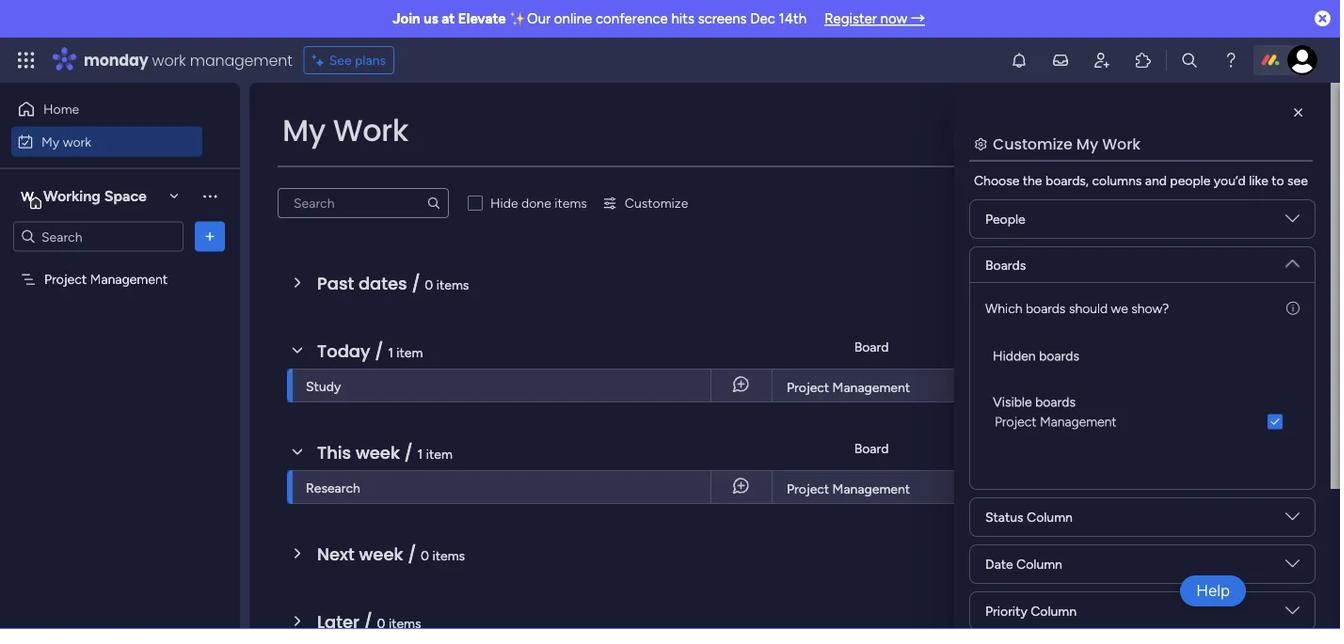 Task type: locate. For each thing, give the bounding box(es) containing it.
items for past dates /
[[437, 277, 469, 293]]

None search field
[[278, 188, 449, 218]]

0 horizontal spatial customize
[[625, 195, 688, 211]]

next week / 0 items
[[317, 543, 465, 567]]

search everything image
[[1181, 51, 1199, 70]]

1 vertical spatial customize
[[625, 195, 688, 211]]

boards for which
[[1026, 300, 1066, 316]]

/ for this week /
[[404, 441, 413, 465]]

project management link
[[784, 370, 958, 404], [784, 472, 958, 506]]

0 right dates
[[425, 277, 433, 293]]

column up priority column
[[1017, 557, 1063, 573]]

0 horizontal spatial item
[[397, 345, 423, 361]]

0 vertical spatial dapulse dropdown down arrow image
[[1286, 249, 1300, 271]]

my inside main content
[[1077, 133, 1099, 154]]

status column
[[986, 510, 1073, 526]]

1 vertical spatial board
[[854, 441, 889, 457]]

notifications image
[[1010, 51, 1029, 70]]

0
[[425, 277, 433, 293], [421, 548, 429, 564]]

31
[[1327, 379, 1339, 394]]

week
[[356, 441, 400, 465], [359, 543, 403, 567]]

boards
[[986, 257, 1026, 273]]

1 dapulse dropdown down arrow image from the top
[[1286, 249, 1300, 271]]

2 dapulse dropdown down arrow image from the top
[[1286, 510, 1300, 531]]

0 vertical spatial item
[[397, 345, 423, 361]]

us
[[424, 10, 438, 27]]

column for status column
[[1027, 510, 1073, 526]]

1 horizontal spatial item
[[426, 446, 453, 462]]

hidden
[[993, 348, 1036, 364]]

people
[[986, 211, 1026, 227]]

my up boards,
[[1077, 133, 1099, 154]]

dapulse dropdown down arrow image for priority column
[[1286, 604, 1300, 626]]

/ for past dates /
[[412, 272, 420, 296]]

nov
[[1305, 481, 1328, 496]]

1 vertical spatial group
[[1007, 380, 1042, 395]]

the
[[1023, 173, 1043, 189]]

column down do on the right bottom of page
[[1027, 510, 1073, 526]]

0 inside next week / 0 items
[[421, 548, 429, 564]]

project inside "list box"
[[44, 272, 87, 288]]

1
[[388, 345, 393, 361], [418, 446, 423, 462]]

project management
[[44, 272, 168, 288], [787, 380, 910, 396], [787, 482, 910, 498]]

hits
[[672, 10, 695, 27]]

see plans
[[329, 52, 386, 68]]

customize
[[993, 133, 1073, 154], [625, 195, 688, 211]]

dates
[[359, 272, 407, 296]]

register now →
[[825, 10, 925, 27]]

1 vertical spatial column
[[1017, 557, 1063, 573]]

my down home
[[41, 134, 60, 150]]

work
[[333, 110, 409, 152], [1103, 133, 1141, 154]]

items inside past dates / 0 items
[[437, 277, 469, 293]]

2 horizontal spatial my
[[1077, 133, 1099, 154]]

0 horizontal spatial my
[[41, 134, 60, 150]]

1 board from the top
[[854, 339, 889, 355]]

work up columns
[[1103, 133, 1141, 154]]

v2 info image
[[1287, 298, 1300, 318]]

1 horizontal spatial my
[[282, 110, 326, 152]]

week right next
[[359, 543, 403, 567]]

14th
[[779, 10, 807, 27]]

test
[[1045, 380, 1068, 395]]

items for next week /
[[433, 548, 465, 564]]

date down status
[[986, 557, 1014, 573]]

1 vertical spatial week
[[359, 543, 403, 567]]

/ for next week /
[[408, 543, 416, 567]]

project management list box
[[0, 260, 240, 550]]

1 horizontal spatial customize
[[993, 133, 1073, 154]]

workspace selection element
[[18, 185, 150, 209]]

week for next
[[359, 543, 403, 567]]

see
[[329, 52, 352, 68]]

project inside visible boards project management
[[995, 414, 1037, 430]]

column right 'priority'
[[1031, 604, 1077, 620]]

done
[[522, 195, 552, 211]]

dapulse dropdown down arrow image
[[1286, 249, 1300, 271], [1286, 510, 1300, 531], [1286, 557, 1300, 578]]

Search in workspace field
[[40, 226, 157, 248]]

3 dapulse dropdown down arrow image from the top
[[1286, 557, 1300, 578]]

0 vertical spatial project management
[[44, 272, 168, 288]]

1 horizontal spatial work
[[152, 49, 186, 71]]

to
[[1007, 482, 1020, 497]]

customize my work
[[993, 133, 1141, 154]]

/ right dates
[[412, 272, 420, 296]]

0 vertical spatial dapulse dropdown down arrow image
[[1286, 212, 1300, 233]]

0 vertical spatial week
[[356, 441, 400, 465]]

boards right which
[[1026, 300, 1066, 316]]

0 inside past dates / 0 items
[[425, 277, 433, 293]]

1 vertical spatial work
[[63, 134, 91, 150]]

join
[[393, 10, 420, 27]]

list box
[[986, 326, 1300, 443]]

2 dapulse dropdown down arrow image from the top
[[1286, 604, 1300, 626]]

dapulse dropdown down arrow image right help button
[[1286, 604, 1300, 626]]

1 project management link from the top
[[784, 370, 958, 404]]

1 right this
[[418, 446, 423, 462]]

work down home
[[63, 134, 91, 150]]

2 vertical spatial column
[[1031, 604, 1077, 620]]

do
[[1023, 482, 1039, 497]]

0 vertical spatial work
[[152, 49, 186, 71]]

group up test
[[1037, 339, 1074, 355]]

1 dapulse dropdown down arrow image from the top
[[1286, 212, 1300, 233]]

/ right this
[[404, 441, 413, 465]]

items
[[555, 195, 587, 211], [437, 277, 469, 293], [433, 548, 465, 564]]

/
[[412, 272, 420, 296], [375, 339, 384, 363], [404, 441, 413, 465], [408, 543, 416, 567]]

board for /
[[854, 441, 889, 457]]

boards
[[1026, 300, 1066, 316], [1039, 348, 1080, 364], [1036, 394, 1076, 410]]

and
[[1145, 173, 1167, 189]]

1 vertical spatial dapulse dropdown down arrow image
[[1286, 510, 1300, 531]]

boards inside visible boards project management
[[1036, 394, 1076, 410]]

work
[[152, 49, 186, 71], [63, 134, 91, 150]]

Filter dashboard by text search field
[[278, 188, 449, 218]]

boards inside heading
[[1039, 348, 1080, 364]]

dec
[[751, 10, 776, 27]]

choose
[[974, 173, 1020, 189]]

customize for customize my work
[[993, 133, 1073, 154]]

visible boards heading
[[993, 393, 1076, 412]]

/ right today at the bottom left of page
[[375, 339, 384, 363]]

2 project management link from the top
[[784, 472, 958, 506]]

visible boards project management
[[993, 394, 1117, 430]]

item
[[397, 345, 423, 361], [426, 446, 453, 462]]

management
[[190, 49, 292, 71]]

0 vertical spatial boards
[[1026, 300, 1066, 316]]

group for group test
[[1007, 380, 1042, 395]]

1 horizontal spatial work
[[1103, 133, 1141, 154]]

0 vertical spatial column
[[1027, 510, 1073, 526]]

0 right next
[[421, 548, 429, 564]]

work right monday
[[152, 49, 186, 71]]

to do
[[1007, 482, 1039, 497]]

list box containing hidden boards
[[986, 326, 1300, 443]]

hidden boards heading
[[993, 346, 1080, 366]]

options image
[[201, 227, 219, 246]]

0 horizontal spatial work
[[63, 134, 91, 150]]

group for group
[[1037, 339, 1074, 355]]

my for my work
[[282, 110, 326, 152]]

1 vertical spatial 0
[[421, 548, 429, 564]]

work inside button
[[63, 134, 91, 150]]

0 vertical spatial board
[[854, 339, 889, 355]]

1 right today at the bottom left of page
[[388, 345, 393, 361]]

item inside 'this week / 1 item'
[[426, 446, 453, 462]]

week for this
[[356, 441, 400, 465]]

boards up test
[[1039, 348, 1080, 364]]

date column
[[986, 557, 1063, 573]]

dapulse dropdown down arrow image
[[1286, 212, 1300, 233], [1286, 604, 1300, 626]]

1 vertical spatial project management link
[[784, 472, 958, 506]]

work down plans
[[333, 110, 409, 152]]

2 board from the top
[[854, 441, 889, 457]]

today
[[317, 339, 370, 363]]

customize button
[[595, 188, 696, 218]]

our
[[527, 10, 551, 27]]

1 horizontal spatial 1
[[418, 446, 423, 462]]

1 vertical spatial item
[[426, 446, 453, 462]]

2 vertical spatial dapulse dropdown down arrow image
[[1286, 557, 1300, 578]]

group left test
[[1007, 380, 1042, 395]]

1 vertical spatial items
[[437, 277, 469, 293]]

my down see plans button
[[282, 110, 326, 152]]

option
[[0, 263, 240, 266]]

week right this
[[356, 441, 400, 465]]

column for date column
[[1017, 557, 1063, 573]]

1 vertical spatial 1
[[418, 446, 423, 462]]

0 vertical spatial 0
[[425, 277, 433, 293]]

project
[[44, 272, 87, 288], [787, 380, 830, 396], [995, 414, 1037, 430], [787, 482, 830, 498]]

past
[[317, 272, 354, 296]]

0 horizontal spatial 1
[[388, 345, 393, 361]]

next
[[317, 543, 355, 567]]

screens
[[698, 10, 747, 27]]

1 inside 'this week / 1 item'
[[418, 446, 423, 462]]

join us at elevate ✨ our online conference hits screens dec 14th
[[393, 10, 807, 27]]

items inside next week / 0 items
[[433, 548, 465, 564]]

1 vertical spatial date
[[1305, 441, 1333, 457]]

we
[[1111, 300, 1129, 316]]

0 vertical spatial 1
[[388, 345, 393, 361]]

board
[[854, 339, 889, 355], [854, 441, 889, 457]]

my work
[[282, 110, 409, 152]]

1 vertical spatial boards
[[1039, 348, 1080, 364]]

home button
[[11, 94, 202, 124]]

today / 1 item
[[317, 339, 423, 363]]

nov 2
[[1305, 481, 1338, 496]]

boards,
[[1046, 173, 1089, 189]]

date up oct 31
[[1305, 339, 1333, 355]]

column
[[1027, 510, 1073, 526], [1017, 557, 1063, 573], [1031, 604, 1077, 620]]

date up nov 2
[[1305, 441, 1333, 457]]

help image
[[1222, 51, 1241, 70]]

my
[[282, 110, 326, 152], [1077, 133, 1099, 154], [41, 134, 60, 150]]

you'd
[[1214, 173, 1246, 189]]

/ right next
[[408, 543, 416, 567]]

2
[[1331, 481, 1338, 496]]

help
[[1197, 582, 1230, 601]]

boards right visible
[[1036, 394, 1076, 410]]

0 vertical spatial project management link
[[784, 370, 958, 404]]

0 vertical spatial customize
[[993, 133, 1073, 154]]

customize inside button
[[625, 195, 688, 211]]

dapulse dropdown down arrow image down see
[[1286, 212, 1300, 233]]

0 vertical spatial group
[[1037, 339, 1074, 355]]

2 vertical spatial boards
[[1036, 394, 1076, 410]]

my inside button
[[41, 134, 60, 150]]

2 vertical spatial items
[[433, 548, 465, 564]]

1 vertical spatial dapulse dropdown down arrow image
[[1286, 604, 1300, 626]]

main content
[[249, 83, 1341, 630]]

see plans button
[[304, 46, 395, 74]]

group
[[1037, 339, 1074, 355], [1007, 380, 1042, 395]]

past dates / 0 items
[[317, 272, 469, 296]]

my for my work
[[41, 134, 60, 150]]

register
[[825, 10, 877, 27]]

priority column
[[986, 604, 1077, 620]]



Task type: vqa. For each thing, say whether or not it's contained in the screenshot.
1 within the THIS WEEK / 1 ITEM
yes



Task type: describe. For each thing, give the bounding box(es) containing it.
boards for visible
[[1036, 394, 1076, 410]]

boards for hidden
[[1039, 348, 1080, 364]]

visible
[[993, 394, 1032, 410]]

w
[[21, 188, 34, 204]]

see
[[1288, 173, 1308, 189]]

search image
[[426, 196, 442, 211]]

choose the boards, columns and people you'd like to see
[[974, 173, 1308, 189]]

✨
[[510, 10, 524, 27]]

work for my
[[63, 134, 91, 150]]

online
[[554, 10, 592, 27]]

board for 1
[[854, 339, 889, 355]]

register now → link
[[825, 10, 925, 27]]

my work button
[[11, 127, 202, 157]]

apps image
[[1134, 51, 1153, 70]]

customize for customize
[[625, 195, 688, 211]]

people
[[1171, 173, 1211, 189]]

0 for past dates /
[[425, 277, 433, 293]]

space
[[104, 187, 147, 205]]

group test
[[1007, 380, 1068, 395]]

working
[[43, 187, 101, 205]]

oct
[[1304, 379, 1324, 394]]

→
[[911, 10, 925, 27]]

inbox image
[[1052, 51, 1070, 70]]

invite members image
[[1093, 51, 1112, 70]]

dapulse dropdown down arrow image for status column
[[1286, 510, 1300, 531]]

like
[[1249, 173, 1269, 189]]

this week / 1 item
[[317, 441, 453, 465]]

plans
[[355, 52, 386, 68]]

to
[[1272, 173, 1285, 189]]

show?
[[1132, 300, 1169, 316]]

hide done items
[[490, 195, 587, 211]]

monday work management
[[84, 49, 292, 71]]

research
[[306, 480, 360, 496]]

elevate
[[458, 10, 506, 27]]

management inside visible boards project management
[[1040, 414, 1117, 430]]

item inside today / 1 item
[[397, 345, 423, 361]]

monday
[[84, 49, 148, 71]]

1 inside today / 1 item
[[388, 345, 393, 361]]

0 for next week /
[[421, 548, 429, 564]]

which boards should we show?
[[986, 300, 1169, 316]]

0 horizontal spatial work
[[333, 110, 409, 152]]

working space
[[43, 187, 147, 205]]

oct 31
[[1304, 379, 1339, 394]]

priority
[[986, 604, 1028, 620]]

dapulse dropdown down arrow image for people
[[1286, 212, 1300, 233]]

2 vertical spatial project management
[[787, 482, 910, 498]]

status
[[986, 510, 1024, 526]]

column for priority column
[[1031, 604, 1077, 620]]

study
[[306, 378, 341, 394]]

main content containing past dates /
[[249, 83, 1341, 630]]

0 vertical spatial date
[[1305, 339, 1333, 355]]

at
[[442, 10, 455, 27]]

dapulse dropdown down arrow image for boards
[[1286, 249, 1300, 271]]

1 vertical spatial project management
[[787, 380, 910, 396]]

2 vertical spatial date
[[986, 557, 1014, 573]]

now
[[881, 10, 908, 27]]

this
[[317, 441, 351, 465]]

workspace options image
[[201, 187, 219, 205]]

should
[[1069, 300, 1108, 316]]

bob builder image
[[1288, 45, 1318, 75]]

dapulse dropdown down arrow image for date column
[[1286, 557, 1300, 578]]

help button
[[1181, 576, 1246, 607]]

columns
[[1092, 173, 1142, 189]]

conference
[[596, 10, 668, 27]]

project management inside "list box"
[[44, 272, 168, 288]]

home
[[43, 101, 79, 117]]

workspace image
[[18, 186, 37, 207]]

work for monday
[[152, 49, 186, 71]]

select product image
[[17, 51, 36, 70]]

0 vertical spatial items
[[555, 195, 587, 211]]

hidden boards
[[993, 348, 1080, 364]]

work inside main content
[[1103, 133, 1141, 154]]

hide
[[490, 195, 518, 211]]

list box inside main content
[[986, 326, 1300, 443]]

my work
[[41, 134, 91, 150]]

management inside "list box"
[[90, 272, 168, 288]]

which
[[986, 300, 1023, 316]]



